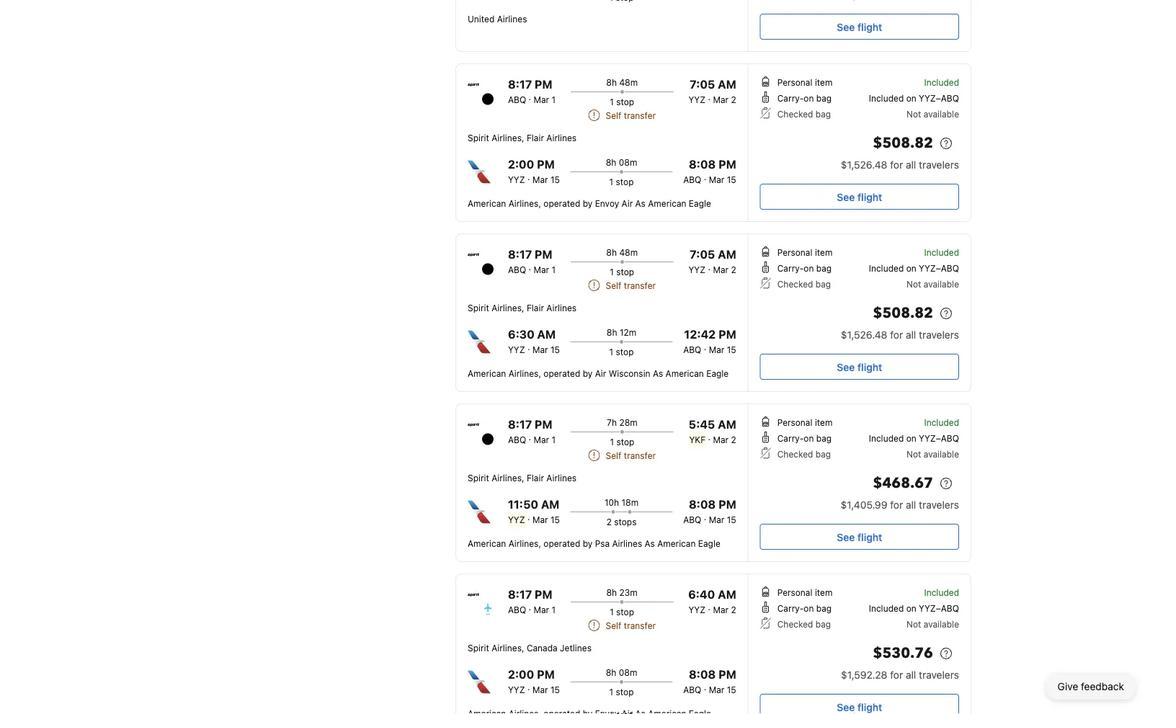 Task type: vqa. For each thing, say whether or not it's contained in the screenshot.
'Self transfer'
yes



Task type: describe. For each thing, give the bounding box(es) containing it.
checked bag for american airlines, operated by air wisconsin as american eagle
[[778, 279, 831, 289]]

transfer for airlines
[[624, 451, 656, 461]]

8h 48m for 12:42
[[606, 247, 638, 257]]

mar inside 6:30 am yyz . mar 15
[[533, 345, 548, 355]]

$1,526.48 for all travelers for 8:08 pm
[[841, 159, 960, 171]]

all for american airlines, operated by psa airlines as american eagle
[[906, 499, 916, 511]]

4 8:17 pm abq . mar 1 from the top
[[508, 588, 556, 615]]

give
[[1058, 681, 1079, 693]]

united airlines
[[468, 14, 527, 24]]

transfer for air
[[624, 110, 656, 120]]

2 for american airlines, operated by psa airlines as american eagle
[[731, 435, 737, 445]]

4 spirit from the top
[[468, 643, 489, 653]]

4 personal from the top
[[778, 588, 813, 598]]

canada
[[527, 643, 558, 653]]

see flight button for american airlines, operated by air wisconsin as american eagle
[[760, 354, 960, 380]]

mar inside 12:42 pm abq . mar 15
[[709, 345, 725, 355]]

personal item for american airlines, operated by envoy air as american eagle
[[778, 77, 833, 87]]

not available for american airlines, operated by psa airlines as american eagle
[[907, 449, 960, 459]]

spirit airlines , canada jetlines
[[468, 643, 592, 653]]

am for the $530.76 region
[[718, 588, 737, 602]]

give feedback button
[[1047, 674, 1136, 700]]

5 flight from the top
[[858, 701, 883, 713]]

5 see flight button from the top
[[760, 694, 960, 714]]

personal for american airlines, operated by envoy air as american eagle
[[778, 77, 813, 87]]

american airlines, operated by psa airlines as american eagle
[[468, 539, 721, 549]]

carry-on bag for american airlines, operated by psa airlines as american eagle
[[778, 433, 832, 443]]

am for $508.82 region for 8:08 pm
[[718, 77, 737, 91]]

for for american airlines, operated by psa airlines as american eagle
[[890, 499, 903, 511]]

am inside 6:30 am yyz . mar 15
[[537, 328, 556, 341]]

am for $468.67 'region'
[[718, 418, 737, 431]]

8:08 pm abq . mar 15 for $530.76
[[684, 668, 737, 695]]

included on yyz–abq for american airlines, operated by psa airlines as american eagle
[[869, 433, 960, 443]]

psa
[[595, 539, 610, 549]]

$530.76 region
[[760, 642, 960, 668]]

48m for 8:08 pm
[[620, 77, 638, 87]]

travelers for american airlines, operated by envoy air as american eagle
[[919, 159, 960, 171]]

travelers for american airlines, operated by psa airlines as american eagle
[[919, 499, 960, 511]]

see for american airlines, operated by psa airlines as american eagle
[[837, 531, 855, 543]]

abq inside 12:42 pm abq . mar 15
[[684, 345, 702, 355]]

united
[[468, 14, 495, 24]]

4 self from the top
[[606, 621, 622, 631]]

28m
[[620, 417, 638, 427]]

$1,405.99
[[841, 499, 888, 511]]

4 , from the top
[[522, 643, 524, 653]]

8:17 pm abq . mar 1 for psa
[[508, 418, 556, 445]]

4 self transfer from the top
[[606, 621, 656, 631]]

, for american airlines, operated by air wisconsin as american eagle
[[522, 303, 524, 313]]

2:00 pm yyz . mar 15 for $508.82
[[508, 158, 560, 185]]

yyz inside 11:50 am yyz . mar 15
[[508, 515, 525, 525]]

item for american airlines, operated by envoy air as american eagle
[[815, 77, 833, 87]]

7:05 am yyz . mar 2 for 12:42
[[689, 248, 737, 275]]

5 see flight from the top
[[837, 701, 883, 713]]

carry- for american airlines, operated by air wisconsin as american eagle
[[778, 263, 804, 273]]

envoy
[[595, 198, 619, 208]]

8:17 pm abq . mar 1 for air
[[508, 248, 556, 275]]

see flight button for american airlines, operated by envoy air as american eagle
[[760, 184, 960, 210]]

not for american airlines, operated by air wisconsin as american eagle
[[907, 279, 922, 289]]

by for 2:00 pm
[[583, 198, 593, 208]]

6:40 am yyz . mar 2
[[689, 588, 737, 615]]

$1,526.48 for 12:42 pm
[[841, 329, 888, 341]]

transfer for wisconsin
[[624, 280, 656, 291]]

travelers for american airlines, operated by air wisconsin as american eagle
[[919, 329, 960, 341]]

. inside 6:40 am yyz . mar 2
[[708, 602, 711, 612]]

available for american airlines, operated by air wisconsin as american eagle
[[924, 279, 960, 289]]

see for american airlines, operated by envoy air as american eagle
[[837, 191, 855, 203]]

4 not from the top
[[907, 619, 922, 629]]

6:40
[[689, 588, 715, 602]]

4 checked bag from the top
[[778, 619, 831, 629]]

6:30 am yyz . mar 15
[[508, 328, 560, 355]]

$530.76
[[873, 644, 934, 664]]

american airlines, operated by air wisconsin as american eagle
[[468, 368, 729, 378]]

item for american airlines, operated by air wisconsin as american eagle
[[815, 247, 833, 257]]

8:17 for american airlines, operated by envoy air as american eagle
[[508, 77, 532, 91]]

$1,405.99 for all travelers
[[841, 499, 960, 511]]

. inside 6:30 am yyz . mar 15
[[528, 342, 530, 352]]

, for american airlines, operated by psa airlines as american eagle
[[522, 473, 524, 483]]

checked bag for american airlines, operated by envoy air as american eagle
[[778, 109, 831, 119]]

not available for american airlines, operated by envoy air as american eagle
[[907, 109, 960, 119]]

8h 08m for $508.82
[[606, 157, 638, 167]]

08m for $508.82
[[619, 157, 638, 167]]

checked for american airlines, operated by envoy air as american eagle
[[778, 109, 813, 119]]

stops
[[614, 517, 637, 527]]

8h 48m for 8:08
[[606, 77, 638, 87]]

self for wisconsin
[[606, 280, 622, 291]]

eagle for 2:00 pm
[[689, 198, 711, 208]]

4 8:17 from the top
[[508, 588, 532, 602]]

4 for from the top
[[890, 669, 903, 681]]

see flight for american airlines, operated by envoy air as american eagle
[[837, 191, 883, 203]]

$508.82 for 8:08 pm
[[873, 133, 934, 153]]

1 see from the top
[[837, 21, 855, 33]]

4 included on yyz–abq from the top
[[869, 603, 960, 613]]

personal item for american airlines, operated by air wisconsin as american eagle
[[778, 247, 833, 257]]

spirit for american airlines, operated by air wisconsin as american eagle
[[468, 303, 489, 313]]

self for air
[[606, 110, 622, 120]]

included on yyz–abq for american airlines, operated by air wisconsin as american eagle
[[869, 263, 960, 273]]

see flight for american airlines, operated by air wisconsin as american eagle
[[837, 361, 883, 373]]

2 for american airlines, operated by air wisconsin as american eagle
[[731, 265, 737, 275]]

0 vertical spatial air
[[622, 198, 633, 208]]

wisconsin
[[609, 368, 651, 378]]

operated for 6:30 am
[[544, 368, 581, 378]]

4 transfer from the top
[[624, 621, 656, 631]]

self transfer for wisconsin
[[606, 280, 656, 291]]

item for american airlines, operated by psa airlines as american eagle
[[815, 417, 833, 427]]

checked for american airlines, operated by air wisconsin as american eagle
[[778, 279, 813, 289]]

$468.67
[[873, 474, 934, 493]]

1 flight from the top
[[858, 21, 883, 33]]

$1,592.28 for all travelers
[[841, 669, 960, 681]]

1 see flight from the top
[[837, 21, 883, 33]]

$1,526.48 for all travelers for 12:42 pm
[[841, 329, 960, 341]]



Task type: locate. For each thing, give the bounding box(es) containing it.
1 8:17 pm abq . mar 1 from the top
[[508, 77, 556, 105]]

4 see flight from the top
[[837, 531, 883, 543]]

spirit airlines , flair airlines for 2:00
[[468, 133, 577, 143]]

included
[[925, 77, 960, 87], [869, 93, 904, 103], [925, 247, 960, 257], [869, 263, 904, 273], [925, 417, 960, 427], [869, 433, 904, 443], [925, 588, 960, 598], [869, 603, 904, 613]]

3 operated from the top
[[544, 539, 581, 549]]

2 vertical spatial spirit airlines , flair airlines
[[468, 473, 577, 483]]

self
[[606, 110, 622, 120], [606, 280, 622, 291], [606, 451, 622, 461], [606, 621, 622, 631]]

2 inside 6:40 am yyz . mar 2
[[731, 605, 737, 615]]

5:45 am ykf . mar 2
[[689, 418, 737, 445]]

2 see flight button from the top
[[760, 184, 960, 210]]

available for american airlines, operated by envoy air as american eagle
[[924, 109, 960, 119]]

as right psa
[[645, 539, 655, 549]]

airlines, for 6:30
[[509, 368, 541, 378]]

self transfer for air
[[606, 110, 656, 120]]

yyz–abq for american airlines, operated by psa airlines as american eagle
[[919, 433, 960, 443]]

8h 12m
[[607, 327, 637, 337]]

$1,526.48
[[841, 159, 888, 171], [841, 329, 888, 341]]

eagle for 11:50 am
[[698, 539, 721, 549]]

2 personal item from the top
[[778, 247, 833, 257]]

see flight
[[837, 21, 883, 33], [837, 191, 883, 203], [837, 361, 883, 373], [837, 531, 883, 543], [837, 701, 883, 713]]

operated down 6:30 am yyz . mar 15
[[544, 368, 581, 378]]

48m
[[620, 77, 638, 87], [620, 247, 638, 257]]

stop
[[617, 97, 635, 107], [616, 177, 634, 187], [617, 267, 635, 277], [616, 347, 634, 357], [617, 437, 635, 447], [616, 607, 634, 617], [616, 687, 634, 697]]

2 $508.82 from the top
[[873, 303, 934, 323]]

2 inside 5:45 am ykf . mar 2
[[731, 435, 737, 445]]

$508.82
[[873, 133, 934, 153], [873, 303, 934, 323]]

1 8:08 pm abq . mar 15 from the top
[[684, 158, 737, 185]]

by left psa
[[583, 539, 593, 549]]

4 not available from the top
[[907, 619, 960, 629]]

2 checked from the top
[[778, 279, 813, 289]]

1 2:00 from the top
[[508, 158, 534, 171]]

1 $1,526.48 from the top
[[841, 159, 888, 171]]

0 vertical spatial 2:00 pm yyz . mar 15
[[508, 158, 560, 185]]

2 stops
[[607, 517, 637, 527]]

2 by from the top
[[583, 368, 593, 378]]

self transfer for airlines
[[606, 451, 656, 461]]

2 spirit airlines , flair airlines from the top
[[468, 303, 577, 313]]

2 8h 48m from the top
[[606, 247, 638, 257]]

48m for 12:42 pm
[[620, 247, 638, 257]]

8h 08m for $530.76
[[606, 668, 638, 678]]

1 personal from the top
[[778, 77, 813, 87]]

1 vertical spatial 2:00
[[508, 668, 534, 682]]

1 vertical spatial $508.82 region
[[760, 302, 960, 328]]

8h
[[606, 77, 617, 87], [606, 157, 617, 167], [606, 247, 617, 257], [607, 327, 618, 337], [607, 588, 617, 598], [606, 668, 617, 678]]

flight for american airlines, operated by envoy air as american eagle
[[858, 191, 883, 203]]

8:17 for american airlines, operated by air wisconsin as american eagle
[[508, 248, 532, 261]]

jetlines
[[560, 643, 592, 653]]

1 airlines, from the top
[[509, 198, 541, 208]]

2:00 for $530.76
[[508, 668, 534, 682]]

4 all from the top
[[906, 669, 916, 681]]

by left wisconsin
[[583, 368, 593, 378]]

3 8:08 pm abq . mar 15 from the top
[[684, 668, 737, 695]]

0 vertical spatial 8h 08m
[[606, 157, 638, 167]]

carry- for american airlines, operated by envoy air as american eagle
[[778, 93, 804, 103]]

0 vertical spatial 8:08
[[689, 158, 716, 171]]

15 inside 12:42 pm abq . mar 15
[[727, 345, 737, 355]]

as for 11:50 am
[[645, 539, 655, 549]]

flight for american airlines, operated by air wisconsin as american eagle
[[858, 361, 883, 373]]

airlines,
[[509, 198, 541, 208], [509, 368, 541, 378], [509, 539, 541, 549]]

0 vertical spatial 7:05
[[690, 77, 715, 91]]

yyz
[[689, 94, 706, 105], [508, 174, 525, 185], [689, 265, 706, 275], [508, 345, 525, 355], [508, 515, 525, 525], [689, 605, 706, 615], [508, 685, 525, 695]]

1 personal item from the top
[[778, 77, 833, 87]]

2
[[731, 94, 737, 105], [731, 265, 737, 275], [731, 435, 737, 445], [607, 517, 612, 527], [731, 605, 737, 615]]

3 , from the top
[[522, 473, 524, 483]]

mar
[[534, 94, 549, 105], [713, 94, 729, 105], [533, 174, 548, 185], [709, 174, 725, 185], [534, 265, 549, 275], [713, 265, 729, 275], [533, 345, 548, 355], [709, 345, 725, 355], [534, 435, 549, 445], [713, 435, 729, 445], [533, 515, 548, 525], [709, 515, 725, 525], [534, 605, 549, 615], [713, 605, 729, 615], [533, 685, 548, 695], [709, 685, 725, 695]]

2 yyz–abq from the top
[[919, 263, 960, 273]]

personal for american airlines, operated by psa airlines as american eagle
[[778, 417, 813, 427]]

3 checked bag from the top
[[778, 449, 831, 459]]

.
[[529, 92, 531, 102], [708, 92, 711, 102], [528, 172, 530, 182], [704, 172, 707, 182], [529, 262, 531, 272], [708, 262, 711, 272], [528, 342, 530, 352], [704, 342, 707, 352], [529, 432, 531, 442], [708, 432, 711, 442], [528, 512, 530, 522], [704, 512, 707, 522], [529, 602, 531, 612], [708, 602, 711, 612], [528, 682, 530, 692], [704, 682, 707, 692]]

spirit airlines , flair airlines for 6:30
[[468, 303, 577, 313]]

3 transfer from the top
[[624, 451, 656, 461]]

self transfer
[[606, 110, 656, 120], [606, 280, 656, 291], [606, 451, 656, 461], [606, 621, 656, 631]]

$1,526.48 for all travelers
[[841, 159, 960, 171], [841, 329, 960, 341]]

1 vertical spatial as
[[653, 368, 663, 378]]

,
[[522, 133, 524, 143], [522, 303, 524, 313], [522, 473, 524, 483], [522, 643, 524, 653]]

3 spirit airlines , flair airlines from the top
[[468, 473, 577, 483]]

1 $508.82 region from the top
[[760, 132, 960, 158]]

1 7:05 from the top
[[690, 77, 715, 91]]

spirit
[[468, 133, 489, 143], [468, 303, 489, 313], [468, 473, 489, 483], [468, 643, 489, 653]]

1 see flight button from the top
[[760, 14, 960, 40]]

personal item
[[778, 77, 833, 87], [778, 247, 833, 257], [778, 417, 833, 427], [778, 588, 833, 598]]

included on yyz–abq for american airlines, operated by envoy air as american eagle
[[869, 93, 960, 103]]

4 flight from the top
[[858, 531, 883, 543]]

operated for 11:50 am
[[544, 539, 581, 549]]

0 vertical spatial airlines,
[[509, 198, 541, 208]]

2 $1,526.48 for all travelers from the top
[[841, 329, 960, 341]]

available for american airlines, operated by psa airlines as american eagle
[[924, 449, 960, 459]]

eagle for 6:30 am
[[707, 368, 729, 378]]

8:08
[[689, 158, 716, 171], [689, 498, 716, 511], [689, 668, 716, 682]]

flair
[[527, 133, 544, 143], [527, 303, 544, 313], [527, 473, 544, 483]]

flair for 6:30
[[527, 303, 544, 313]]

not
[[907, 109, 922, 119], [907, 279, 922, 289], [907, 449, 922, 459], [907, 619, 922, 629]]

3 not available from the top
[[907, 449, 960, 459]]

1 all from the top
[[906, 159, 916, 171]]

spirit for american airlines, operated by psa airlines as american eagle
[[468, 473, 489, 483]]

0 vertical spatial 08m
[[619, 157, 638, 167]]

airlines, for 2:00
[[509, 198, 541, 208]]

1 travelers from the top
[[919, 159, 960, 171]]

not for american airlines, operated by psa airlines as american eagle
[[907, 449, 922, 459]]

as for 2:00 pm
[[636, 198, 646, 208]]

1 vertical spatial 08m
[[619, 668, 638, 678]]

0 vertical spatial $508.82 region
[[760, 132, 960, 158]]

2 self transfer from the top
[[606, 280, 656, 291]]

not available
[[907, 109, 960, 119], [907, 279, 960, 289], [907, 449, 960, 459], [907, 619, 960, 629]]

2 vertical spatial 8:08
[[689, 668, 716, 682]]

yyz inside 6:40 am yyz . mar 2
[[689, 605, 706, 615]]

2 personal from the top
[[778, 247, 813, 257]]

8h 23m
[[607, 588, 638, 598]]

, for american airlines, operated by envoy air as american eagle
[[522, 133, 524, 143]]

18m
[[622, 497, 639, 508]]

7:05 for 12:42
[[690, 248, 715, 261]]

pm inside 12:42 pm abq . mar 15
[[719, 328, 737, 341]]

4 item from the top
[[815, 588, 833, 598]]

$508.82 region
[[760, 132, 960, 158], [760, 302, 960, 328]]

2 8h 08m from the top
[[606, 668, 638, 678]]

8:08 pm abq . mar 15 for $468.67
[[684, 498, 737, 525]]

1 vertical spatial by
[[583, 368, 593, 378]]

airlines, for 11:50
[[509, 539, 541, 549]]

1 7:05 am yyz . mar 2 from the top
[[689, 77, 737, 105]]

0 vertical spatial 8:08 pm abq . mar 15
[[684, 158, 737, 185]]

2 all from the top
[[906, 329, 916, 341]]

1 checked from the top
[[778, 109, 813, 119]]

2 vertical spatial 8:08 pm abq . mar 15
[[684, 668, 737, 695]]

operated left psa
[[544, 539, 581, 549]]

0 vertical spatial $1,526.48 for all travelers
[[841, 159, 960, 171]]

12m
[[620, 327, 637, 337]]

$1,592.28
[[841, 669, 888, 681]]

4 travelers from the top
[[919, 669, 960, 681]]

1 horizontal spatial air
[[622, 198, 633, 208]]

3 item from the top
[[815, 417, 833, 427]]

1 48m from the top
[[620, 77, 638, 87]]

2 vertical spatial by
[[583, 539, 593, 549]]

2 flair from the top
[[527, 303, 544, 313]]

2 not from the top
[[907, 279, 922, 289]]

2 8:17 from the top
[[508, 248, 532, 261]]

1 vertical spatial 48m
[[620, 247, 638, 257]]

1 not from the top
[[907, 109, 922, 119]]

3 carry- from the top
[[778, 433, 804, 443]]

feedback
[[1081, 681, 1125, 693]]

spirit airlines , flair airlines for 11:50
[[468, 473, 577, 483]]

1 stop
[[610, 97, 635, 107], [610, 177, 634, 187], [610, 267, 635, 277], [610, 347, 634, 357], [610, 437, 635, 447], [610, 607, 634, 617], [610, 687, 634, 697]]

2 vertical spatial airlines,
[[509, 539, 541, 549]]

operated for 2:00 pm
[[544, 198, 581, 208]]

1 vertical spatial $1,526.48 for all travelers
[[841, 329, 960, 341]]

mar inside 6:40 am yyz . mar 2
[[713, 605, 729, 615]]

0 vertical spatial as
[[636, 198, 646, 208]]

3 see from the top
[[837, 361, 855, 373]]

7:05 am yyz . mar 2
[[689, 77, 737, 105], [689, 248, 737, 275]]

1 vertical spatial 2:00 pm yyz . mar 15
[[508, 668, 560, 695]]

1 carry- from the top
[[778, 93, 804, 103]]

by
[[583, 198, 593, 208], [583, 368, 593, 378], [583, 539, 593, 549]]

3 self from the top
[[606, 451, 622, 461]]

3 included on yyz–abq from the top
[[869, 433, 960, 443]]

0 vertical spatial by
[[583, 198, 593, 208]]

operated left envoy
[[544, 198, 581, 208]]

2 2:00 pm yyz . mar 15 from the top
[[508, 668, 560, 695]]

8:08 pm abq . mar 15 for $508.82
[[684, 158, 737, 185]]

8:17 for american airlines, operated by psa airlines as american eagle
[[508, 418, 532, 431]]

all for american airlines, operated by air wisconsin as american eagle
[[906, 329, 916, 341]]

15
[[551, 174, 560, 185], [727, 174, 737, 185], [551, 345, 560, 355], [727, 345, 737, 355], [551, 515, 560, 525], [727, 515, 737, 525], [551, 685, 560, 695], [727, 685, 737, 695]]

1 vertical spatial $508.82
[[873, 303, 934, 323]]

eagle
[[689, 198, 711, 208], [707, 368, 729, 378], [698, 539, 721, 549]]

$508.82 for 12:42 pm
[[873, 303, 934, 323]]

1 vertical spatial air
[[595, 368, 607, 378]]

0 horizontal spatial air
[[595, 368, 607, 378]]

air
[[622, 198, 633, 208], [595, 368, 607, 378]]

as right envoy
[[636, 198, 646, 208]]

2 spirit from the top
[[468, 303, 489, 313]]

carry-
[[778, 93, 804, 103], [778, 263, 804, 273], [778, 433, 804, 443], [778, 603, 804, 613]]

all
[[906, 159, 916, 171], [906, 329, 916, 341], [906, 499, 916, 511], [906, 669, 916, 681]]

23m
[[620, 588, 638, 598]]

2 2:00 from the top
[[508, 668, 534, 682]]

1 8:17 from the top
[[508, 77, 532, 91]]

3 for from the top
[[890, 499, 903, 511]]

give feedback
[[1058, 681, 1125, 693]]

5:45
[[689, 418, 715, 431]]

mar inside 5:45 am ykf . mar 2
[[713, 435, 729, 445]]

not for american airlines, operated by envoy air as american eagle
[[907, 109, 922, 119]]

12:42 pm abq . mar 15
[[684, 328, 737, 355]]

. inside 5:45 am ykf . mar 2
[[708, 432, 711, 442]]

0 vertical spatial $1,526.48
[[841, 159, 888, 171]]

see
[[837, 21, 855, 33], [837, 191, 855, 203], [837, 361, 855, 373], [837, 531, 855, 543], [837, 701, 855, 713]]

personal item for american airlines, operated by psa airlines as american eagle
[[778, 417, 833, 427]]

abq
[[508, 94, 526, 105], [684, 174, 702, 185], [508, 265, 526, 275], [684, 345, 702, 355], [508, 435, 526, 445], [684, 515, 702, 525], [508, 605, 526, 615], [684, 685, 702, 695]]

1 spirit airlines , flair airlines from the top
[[468, 133, 577, 143]]

0 vertical spatial 2:00
[[508, 158, 534, 171]]

1 transfer from the top
[[624, 110, 656, 120]]

8:08 pm abq . mar 15
[[684, 158, 737, 185], [684, 498, 737, 525], [684, 668, 737, 695]]

11:50
[[508, 498, 539, 511]]

as for 6:30 am
[[653, 368, 663, 378]]

$1,526.48 for 8:08 pm
[[841, 159, 888, 171]]

am
[[718, 77, 737, 91], [718, 248, 737, 261], [537, 328, 556, 341], [718, 418, 737, 431], [541, 498, 560, 511], [718, 588, 737, 602]]

by for 6:30 am
[[583, 368, 593, 378]]

11:50 am yyz . mar 15
[[508, 498, 560, 525]]

6:30
[[508, 328, 535, 341]]

0 vertical spatial $508.82
[[873, 133, 934, 153]]

0 vertical spatial spirit airlines , flair airlines
[[468, 133, 577, 143]]

7:05 am yyz . mar 2 for 8:08
[[689, 77, 737, 105]]

0 vertical spatial 48m
[[620, 77, 638, 87]]

flair for 2:00
[[527, 133, 544, 143]]

2 vertical spatial eagle
[[698, 539, 721, 549]]

available
[[924, 109, 960, 119], [924, 279, 960, 289], [924, 449, 960, 459], [924, 619, 960, 629]]

2 see flight from the top
[[837, 191, 883, 203]]

3 flair from the top
[[527, 473, 544, 483]]

all for american airlines, operated by envoy air as american eagle
[[906, 159, 916, 171]]

1 vertical spatial 7:05
[[690, 248, 715, 261]]

8h 08m
[[606, 157, 638, 167], [606, 668, 638, 678]]

1 vertical spatial 8h 08m
[[606, 668, 638, 678]]

american
[[468, 198, 506, 208], [648, 198, 687, 208], [468, 368, 506, 378], [666, 368, 704, 378], [468, 539, 506, 549], [658, 539, 696, 549]]

. inside 11:50 am yyz . mar 15
[[528, 512, 530, 522]]

as right wisconsin
[[653, 368, 663, 378]]

2 08m from the top
[[619, 668, 638, 678]]

7h 28m
[[607, 417, 638, 427]]

2 item from the top
[[815, 247, 833, 257]]

1 vertical spatial 8:08 pm abq . mar 15
[[684, 498, 737, 525]]

am inside 5:45 am ykf . mar 2
[[718, 418, 737, 431]]

. inside 12:42 pm abq . mar 15
[[704, 342, 707, 352]]

spirit airlines , flair airlines
[[468, 133, 577, 143], [468, 303, 577, 313], [468, 473, 577, 483]]

2 not available from the top
[[907, 279, 960, 289]]

am for $508.82 region related to 12:42 pm
[[718, 248, 737, 261]]

2 checked bag from the top
[[778, 279, 831, 289]]

1
[[552, 94, 556, 105], [610, 97, 614, 107], [610, 177, 614, 187], [552, 265, 556, 275], [610, 267, 614, 277], [610, 347, 614, 357], [552, 435, 556, 445], [610, 437, 614, 447], [552, 605, 556, 615], [610, 607, 614, 617], [610, 687, 614, 697]]

2:00 pm yyz . mar 15 up american airlines, operated by envoy air as american eagle in the top of the page
[[508, 158, 560, 185]]

1 vertical spatial 8h 48m
[[606, 247, 638, 257]]

checked bag
[[778, 109, 831, 119], [778, 279, 831, 289], [778, 449, 831, 459], [778, 619, 831, 629]]

air right envoy
[[622, 198, 633, 208]]

mar inside 11:50 am yyz . mar 15
[[533, 515, 548, 525]]

3 available from the top
[[924, 449, 960, 459]]

8:17 pm abq . mar 1
[[508, 77, 556, 105], [508, 248, 556, 275], [508, 418, 556, 445], [508, 588, 556, 615]]

4 carry- from the top
[[778, 603, 804, 613]]

see for american airlines, operated by air wisconsin as american eagle
[[837, 361, 855, 373]]

airlines
[[497, 14, 527, 24], [492, 133, 522, 143], [547, 133, 577, 143], [492, 303, 522, 313], [547, 303, 577, 313], [492, 473, 522, 483], [547, 473, 577, 483], [612, 539, 642, 549], [492, 643, 522, 653]]

15 inside 6:30 am yyz . mar 15
[[551, 345, 560, 355]]

5 see from the top
[[837, 701, 855, 713]]

1 vertical spatial airlines,
[[509, 368, 541, 378]]

personal for american airlines, operated by air wisconsin as american eagle
[[778, 247, 813, 257]]

item
[[815, 77, 833, 87], [815, 247, 833, 257], [815, 417, 833, 427], [815, 588, 833, 598]]

by for 11:50 am
[[583, 539, 593, 549]]

0 vertical spatial eagle
[[689, 198, 711, 208]]

4 carry-on bag from the top
[[778, 603, 832, 613]]

1 operated from the top
[[544, 198, 581, 208]]

2 vertical spatial flair
[[527, 473, 544, 483]]

4 yyz–abq from the top
[[919, 603, 960, 613]]

4 checked from the top
[[778, 619, 813, 629]]

3 carry-on bag from the top
[[778, 433, 832, 443]]

1 , from the top
[[522, 133, 524, 143]]

3 8:17 from the top
[[508, 418, 532, 431]]

by left envoy
[[583, 198, 593, 208]]

8h 48m
[[606, 77, 638, 87], [606, 247, 638, 257]]

08m for $530.76
[[619, 668, 638, 678]]

1 carry-on bag from the top
[[778, 93, 832, 103]]

0 vertical spatial 7:05 am yyz . mar 2
[[689, 77, 737, 105]]

4 available from the top
[[924, 619, 960, 629]]

1 vertical spatial operated
[[544, 368, 581, 378]]

operated
[[544, 198, 581, 208], [544, 368, 581, 378], [544, 539, 581, 549]]

flight
[[858, 21, 883, 33], [858, 191, 883, 203], [858, 361, 883, 373], [858, 531, 883, 543], [858, 701, 883, 713]]

4 see flight button from the top
[[760, 524, 960, 550]]

8:17
[[508, 77, 532, 91], [508, 248, 532, 261], [508, 418, 532, 431], [508, 588, 532, 602]]

12:42
[[684, 328, 716, 341]]

am inside 11:50 am yyz . mar 15
[[541, 498, 560, 511]]

carry-on bag for american airlines, operated by envoy air as american eagle
[[778, 93, 832, 103]]

see flight button for american airlines, operated by psa airlines as american eagle
[[760, 524, 960, 550]]

spirit for american airlines, operated by envoy air as american eagle
[[468, 133, 489, 143]]

2 vertical spatial as
[[645, 539, 655, 549]]

2 see from the top
[[837, 191, 855, 203]]

4 see from the top
[[837, 531, 855, 543]]

8:08 for $508.82
[[689, 158, 716, 171]]

1 vertical spatial flair
[[527, 303, 544, 313]]

2 available from the top
[[924, 279, 960, 289]]

8:08 for $468.67
[[689, 498, 716, 511]]

4 personal item from the top
[[778, 588, 833, 598]]

8:08 for $530.76
[[689, 668, 716, 682]]

$468.67 region
[[760, 472, 960, 498]]

pm
[[535, 77, 553, 91], [537, 158, 555, 171], [719, 158, 737, 171], [535, 248, 553, 261], [719, 328, 737, 341], [535, 418, 553, 431], [719, 498, 737, 511], [535, 588, 553, 602], [537, 668, 555, 682], [719, 668, 737, 682]]

7:05
[[690, 77, 715, 91], [690, 248, 715, 261]]

travelers
[[919, 159, 960, 171], [919, 329, 960, 341], [919, 499, 960, 511], [919, 669, 960, 681]]

3 see flight from the top
[[837, 361, 883, 373]]

15 inside 11:50 am yyz . mar 15
[[551, 515, 560, 525]]

air left wisconsin
[[595, 368, 607, 378]]

2:00 pm yyz . mar 15
[[508, 158, 560, 185], [508, 668, 560, 695]]

checked for american airlines, operated by psa airlines as american eagle
[[778, 449, 813, 459]]

1 self from the top
[[606, 110, 622, 120]]

08m
[[619, 157, 638, 167], [619, 668, 638, 678]]

2 $508.82 region from the top
[[760, 302, 960, 328]]

am inside 6:40 am yyz . mar 2
[[718, 588, 737, 602]]

3 airlines, from the top
[[509, 539, 541, 549]]

7:05 for 8:08
[[690, 77, 715, 91]]

self for airlines
[[606, 451, 622, 461]]

2 carry-on bag from the top
[[778, 263, 832, 273]]

flight for american airlines, operated by psa airlines as american eagle
[[858, 531, 883, 543]]

0 vertical spatial operated
[[544, 198, 581, 208]]

1 8h 48m from the top
[[606, 77, 638, 87]]

2 flight from the top
[[858, 191, 883, 203]]

8:17 pm abq . mar 1 for envoy
[[508, 77, 556, 105]]

ykf
[[690, 435, 706, 445]]

10h
[[605, 497, 619, 508]]

1 for from the top
[[891, 159, 903, 171]]

0 vertical spatial 8h 48m
[[606, 77, 638, 87]]

2 for american airlines, operated by envoy air as american eagle
[[731, 94, 737, 105]]

1 vertical spatial 7:05 am yyz . mar 2
[[689, 248, 737, 275]]

7h
[[607, 417, 617, 427]]

see flight for american airlines, operated by psa airlines as american eagle
[[837, 531, 883, 543]]

for
[[891, 159, 903, 171], [891, 329, 903, 341], [890, 499, 903, 511], [890, 669, 903, 681]]

1 vertical spatial spirit airlines , flair airlines
[[468, 303, 577, 313]]

checked
[[778, 109, 813, 119], [778, 279, 813, 289], [778, 449, 813, 459], [778, 619, 813, 629]]

not available for american airlines, operated by air wisconsin as american eagle
[[907, 279, 960, 289]]

for for american airlines, operated by air wisconsin as american eagle
[[891, 329, 903, 341]]

1 included on yyz–abq from the top
[[869, 93, 960, 103]]

3 self transfer from the top
[[606, 451, 656, 461]]

american airlines, operated by envoy air as american eagle
[[468, 198, 711, 208]]

1 self transfer from the top
[[606, 110, 656, 120]]

2:00
[[508, 158, 534, 171], [508, 668, 534, 682]]

1 vertical spatial $1,526.48
[[841, 329, 888, 341]]

10h 18m
[[605, 497, 639, 508]]

0 vertical spatial flair
[[527, 133, 544, 143]]

1 vertical spatial eagle
[[707, 368, 729, 378]]

bag
[[817, 93, 832, 103], [816, 109, 831, 119], [817, 263, 832, 273], [816, 279, 831, 289], [817, 433, 832, 443], [816, 449, 831, 459], [817, 603, 832, 613], [816, 619, 831, 629]]

transfer
[[624, 110, 656, 120], [624, 280, 656, 291], [624, 451, 656, 461], [624, 621, 656, 631]]

yyz inside 6:30 am yyz . mar 15
[[508, 345, 525, 355]]

yyz–abq for american airlines, operated by envoy air as american eagle
[[919, 93, 960, 103]]

personal
[[778, 77, 813, 87], [778, 247, 813, 257], [778, 417, 813, 427], [778, 588, 813, 598]]

checked bag for american airlines, operated by psa airlines as american eagle
[[778, 449, 831, 459]]

2:00 pm yyz . mar 15 down spirit airlines , canada jetlines
[[508, 668, 560, 695]]

included on yyz–abq
[[869, 93, 960, 103], [869, 263, 960, 273], [869, 433, 960, 443], [869, 603, 960, 613]]

carry-on bag
[[778, 93, 832, 103], [778, 263, 832, 273], [778, 433, 832, 443], [778, 603, 832, 613]]

2:00 for $508.82
[[508, 158, 534, 171]]

1 vertical spatial 8:08
[[689, 498, 716, 511]]

for for american airlines, operated by envoy air as american eagle
[[891, 159, 903, 171]]

2 vertical spatial operated
[[544, 539, 581, 549]]

1 spirit from the top
[[468, 133, 489, 143]]



